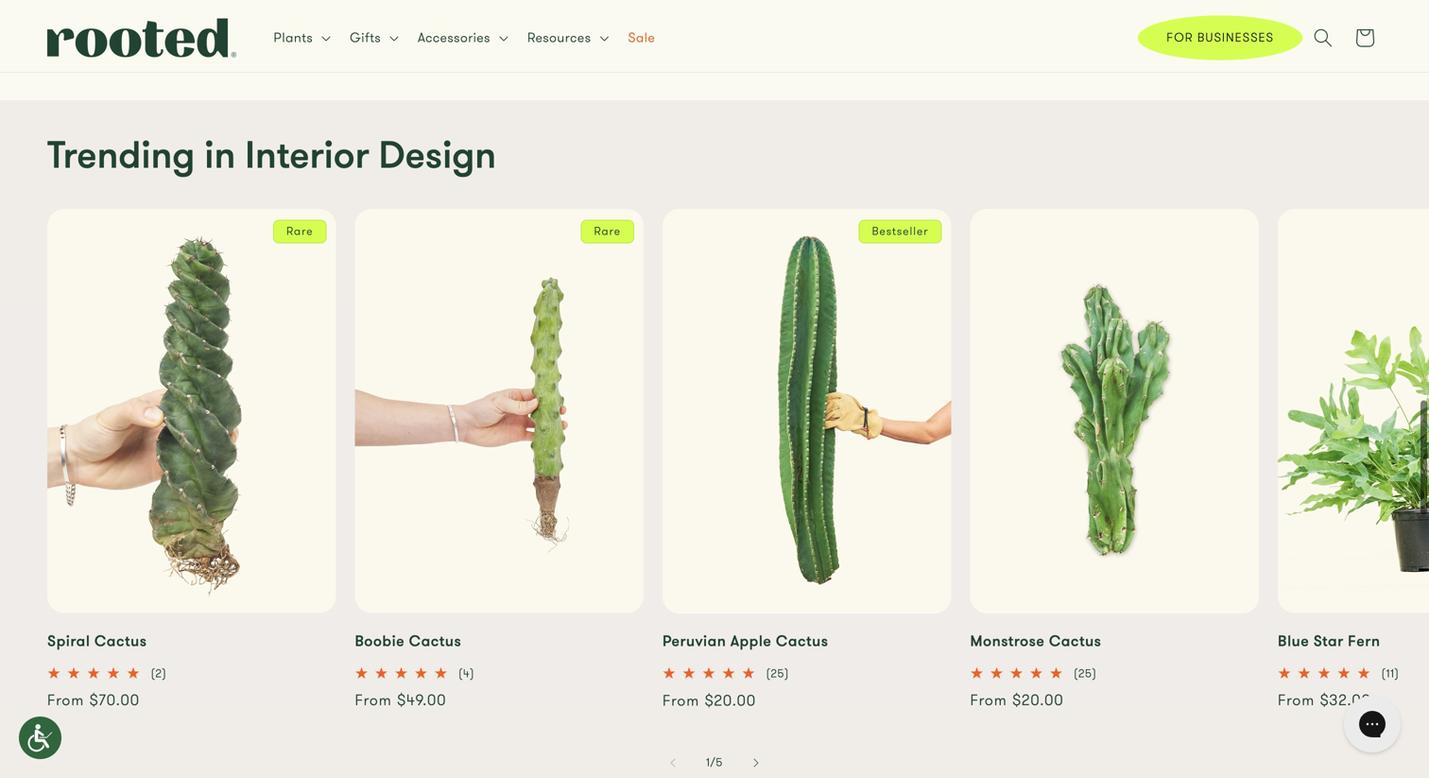 Task type: locate. For each thing, give the bounding box(es) containing it.
cactus for monstrose cactus
[[1049, 630, 1102, 652]]

$49.00
[[397, 689, 447, 711]]

$20.00 down the monstrose cactus
[[1012, 689, 1064, 711]]

rare for spiral cactus
[[286, 223, 313, 239]]

4 from from the left
[[971, 689, 1008, 711]]

cactus right spiral
[[94, 630, 147, 652]]

cactus
[[94, 630, 147, 652], [409, 630, 462, 652], [1049, 630, 1102, 652], [776, 630, 829, 652]]

2 from $20.00 from the left
[[663, 690, 757, 711]]

spiral
[[47, 630, 90, 652]]

0 horizontal spatial caret image
[[322, 36, 331, 42]]

(25) for cactus
[[1074, 665, 1097, 682]]

caret image inside plants dropdown button
[[322, 36, 331, 42]]

cactus right apple
[[776, 630, 829, 652]]

5.0 out of 5.0 stars image
[[47, 662, 147, 683], [355, 662, 454, 683], [1278, 662, 1378, 683], [971, 662, 1070, 683], [663, 662, 762, 683], [47, 666, 147, 680], [355, 666, 454, 680], [1278, 666, 1378, 680], [971, 666, 1070, 680], [663, 667, 762, 680]]

from
[[47, 689, 84, 711], [355, 689, 392, 711], [1278, 689, 1315, 711], [971, 689, 1008, 711], [663, 690, 700, 711]]

rare
[[286, 223, 313, 239], [594, 223, 621, 239]]

from $49.00
[[355, 689, 447, 711]]

3 caret image from the left
[[499, 36, 509, 42]]

1 horizontal spatial rare
[[594, 223, 621, 239]]

peruvian apple cactus image
[[663, 209, 952, 614]]

caret image
[[322, 36, 331, 42], [390, 36, 399, 42], [499, 36, 509, 42]]

3 cactus from the left
[[1049, 630, 1102, 652]]

cactus right the monstrose
[[1049, 630, 1102, 652]]

caret image right accessories
[[499, 36, 509, 42]]

blue star fern
[[1278, 630, 1381, 652]]

hand holding a spiral cactus, side profile image
[[47, 209, 336, 613]]

1 horizontal spatial caret image
[[390, 36, 399, 42]]

rooted image
[[47, 18, 236, 57]]

0 horizontal spatial rare
[[286, 223, 313, 239]]

2 $20.00 from the left
[[705, 690, 757, 711]]

from down the monstrose
[[971, 689, 1008, 711]]

peruvian apple cactus
[[663, 630, 829, 652]]

1 rare from the left
[[286, 223, 313, 239]]

spiral cactus
[[47, 630, 147, 652]]

0 horizontal spatial from $20.00
[[663, 690, 757, 711]]

1 horizontal spatial $20.00
[[1012, 689, 1064, 711]]

from left $32.00
[[1278, 689, 1315, 711]]

2 from from the left
[[355, 689, 392, 711]]

caret image for accessories
[[499, 36, 509, 42]]

caret image right gifts
[[390, 36, 399, 42]]

1 horizontal spatial from $20.00
[[971, 689, 1064, 711]]

design
[[379, 128, 496, 182]]

from up open accessibe: accessibility options, statement and help icon
[[47, 689, 84, 711]]

cactus for boobie cactus
[[409, 630, 462, 652]]

from down peruvian
[[663, 690, 700, 711]]

$20.00 for monstrose
[[1012, 689, 1064, 711]]

$20.00
[[1012, 689, 1064, 711], [705, 690, 757, 711]]

from $20.00 down peruvian
[[663, 690, 757, 711]]

1 from $20.00 from the left
[[971, 689, 1064, 711]]

accessories
[[418, 28, 491, 47]]

2 rare from the left
[[594, 223, 621, 239]]

2 caret image from the left
[[390, 36, 399, 42]]

1 cactus from the left
[[94, 630, 147, 652]]

plants button
[[262, 18, 339, 58]]

sale
[[628, 28, 655, 47]]

4 cactus from the left
[[776, 630, 829, 652]]

1 from from the left
[[47, 689, 84, 711]]

fern
[[1348, 630, 1381, 652]]

from $20.00 down the monstrose
[[971, 689, 1064, 711]]

$20.00 down peruvian apple cactus
[[705, 690, 757, 711]]

(25)
[[1074, 665, 1097, 682], [766, 666, 789, 682]]

2 cactus from the left
[[409, 630, 462, 652]]

cactus up (4)
[[409, 630, 462, 652]]

slide left image
[[670, 758, 676, 768]]

monstrose
[[971, 630, 1045, 652]]

2 horizontal spatial caret image
[[499, 36, 509, 42]]

caret image inside gifts dropdown button
[[390, 36, 399, 42]]

search image
[[1314, 28, 1333, 47]]

1 caret image from the left
[[322, 36, 331, 42]]

a large variety of plants displayed on a nursery cart surrounded by more plants in a nursery. image
[[480, 0, 1382, 53]]

caret image inside accessories dropdown button
[[499, 36, 509, 42]]

$70.00
[[89, 689, 140, 711]]

boobie cactus link
[[355, 629, 644, 652]]

caret image
[[600, 36, 609, 42]]

3 from from the left
[[1278, 689, 1315, 711]]

monstrose cactus image
[[971, 209, 1259, 613]]

monstrose cactus link
[[971, 630, 1259, 652]]

(25) down apple
[[766, 666, 789, 682]]

businesses
[[1198, 29, 1274, 47]]

0 horizontal spatial (25)
[[766, 666, 789, 682]]

from $20.00
[[971, 689, 1064, 711], [663, 690, 757, 711]]

(25) down monstrose cactus link
[[1074, 665, 1097, 682]]

from left $49.00
[[355, 689, 392, 711]]

list
[[262, 18, 667, 58]]

1 $20.00 from the left
[[1012, 689, 1064, 711]]

from for spiral
[[47, 689, 84, 711]]

medium blue star fern (phlebodium aureum) in grow pot image
[[1278, 209, 1430, 613]]

list containing plants
[[262, 18, 667, 58]]

5 from from the left
[[663, 690, 700, 711]]

0 horizontal spatial $20.00
[[705, 690, 757, 711]]

cactus for spiral cactus
[[94, 630, 147, 652]]

peruvian apple cactus link
[[663, 630, 952, 652]]

5
[[716, 755, 723, 771]]

1 horizontal spatial (25)
[[1074, 665, 1097, 682]]

caret image right plants
[[322, 36, 331, 42]]

boobie cactus
[[355, 630, 462, 652]]



Task type: describe. For each thing, give the bounding box(es) containing it.
caret image for gifts
[[390, 36, 399, 42]]

blue star fern link
[[1278, 629, 1430, 652]]

trending
[[47, 128, 195, 182]]

plants
[[274, 28, 313, 47]]

gifts button
[[339, 18, 407, 58]]

from $32.00
[[1278, 689, 1372, 711]]

from for boobie
[[355, 689, 392, 711]]

for businesses
[[1167, 29, 1274, 47]]

spiral cactus link
[[47, 629, 336, 652]]

for
[[1167, 29, 1194, 47]]

blue
[[1278, 630, 1310, 652]]

hand holding boob cactus image
[[355, 209, 644, 613]]

(25) for apple
[[766, 666, 789, 682]]

gifts
[[350, 28, 381, 47]]

star
[[1314, 630, 1344, 652]]

(2)
[[151, 665, 167, 681]]

for businesses link
[[1139, 16, 1303, 60]]

1 / 5
[[706, 755, 723, 771]]

1
[[706, 755, 711, 771]]

(11)
[[1382, 665, 1400, 681]]

from $70.00
[[47, 689, 140, 711]]

interior
[[245, 128, 369, 182]]

monstrose cactus
[[971, 630, 1102, 652]]

from $20.00 for peruvian
[[663, 690, 757, 711]]

peruvian
[[663, 630, 726, 652]]

boobie
[[355, 630, 405, 652]]

$20.00 for peruvian
[[705, 690, 757, 711]]

sale link
[[617, 18, 667, 58]]

/
[[711, 755, 716, 771]]

resources
[[528, 28, 591, 47]]

resources button
[[516, 18, 617, 58]]

apple
[[731, 630, 772, 652]]

from for blue
[[1278, 689, 1315, 711]]

trending in interior design
[[47, 128, 496, 182]]

in
[[204, 128, 236, 182]]

from for monstrose
[[971, 689, 1008, 711]]

slider list
[[0, 204, 1430, 733]]

(4)
[[459, 665, 475, 681]]

bestseller
[[872, 223, 929, 239]]

from $20.00 for monstrose
[[971, 689, 1064, 711]]

rare for boobie cactus
[[594, 223, 621, 239]]

open accessibe: accessibility options, statement and help image
[[28, 724, 52, 752]]

caret image for plants
[[322, 36, 331, 42]]

slide right image
[[754, 758, 759, 768]]

accessories button
[[407, 18, 516, 58]]

from for peruvian
[[663, 690, 700, 711]]

$32.00
[[1320, 689, 1372, 711]]



Task type: vqa. For each thing, say whether or not it's contained in the screenshot.
Caret icon within the Gifts dropdown button
no



